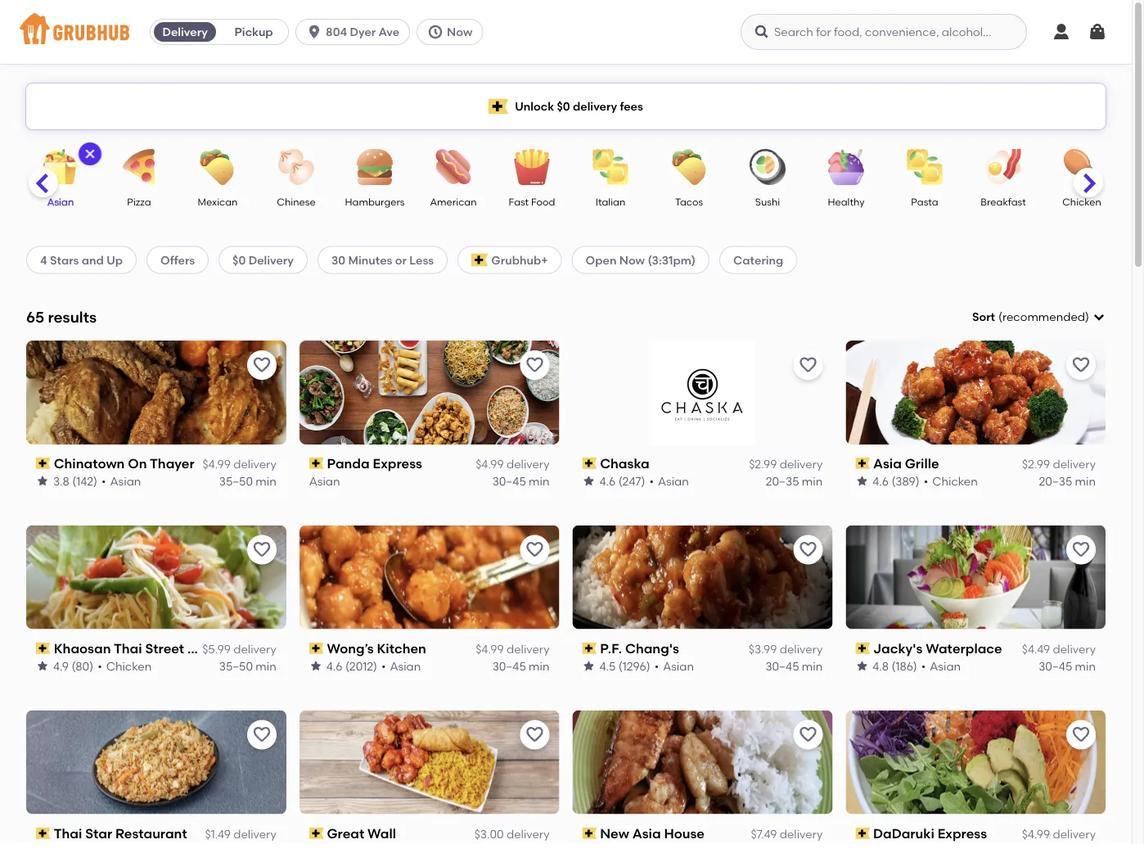 Task type: describe. For each thing, give the bounding box(es) containing it.
grubhub plus flag logo image for unlock $0 delivery fees
[[489, 99, 509, 114]]

$4.99 for panda express
[[476, 457, 504, 471]]

4.8 (186)
[[873, 659, 918, 673]]

35–50 for khaosan thai street food
[[219, 659, 253, 673]]

subscription pass image for chinatown
[[36, 458, 50, 469]]

4.6 for asia grille
[[873, 474, 889, 488]]

• for asia grille
[[924, 474, 929, 488]]

breakfast image
[[975, 149, 1032, 185]]

• for p.f. chang's
[[655, 659, 659, 673]]

$4.99 delivery for panda express
[[476, 457, 550, 471]]

italian
[[596, 196, 626, 208]]

(2012)
[[345, 659, 377, 673]]

now inside button
[[447, 25, 473, 39]]

30–45 min for panda express
[[493, 474, 550, 488]]

0 horizontal spatial asia
[[633, 825, 661, 841]]

delivery for asia grille
[[1053, 457, 1096, 471]]

30–45 for jacky's waterplace
[[1039, 659, 1073, 673]]

)
[[1086, 310, 1090, 324]]

$5.99
[[202, 642, 231, 656]]

pizza image
[[111, 149, 168, 185]]

(247)
[[619, 474, 646, 488]]

wong's kitchen
[[327, 640, 426, 656]]

wong's kitchen logo image
[[299, 525, 560, 629]]

0 vertical spatial thai
[[114, 640, 142, 656]]

waterplace
[[926, 640, 1003, 656]]

chang's
[[625, 640, 679, 656]]

on
[[128, 455, 147, 471]]

and
[[82, 253, 104, 267]]

hamburgers
[[345, 196, 405, 208]]

fast
[[509, 196, 529, 208]]

(186)
[[892, 659, 918, 673]]

delivery button
[[151, 19, 220, 45]]

save this restaurant button for chaska logo on the right
[[794, 350, 823, 380]]

up
[[107, 253, 123, 267]]

wong's
[[327, 640, 374, 656]]

italian image
[[582, 149, 639, 185]]

asia grille logo image
[[846, 340, 1106, 444]]

0 vertical spatial chicken
[[1063, 196, 1102, 208]]

4
[[40, 253, 47, 267]]

save this restaurant image for chaska
[[798, 355, 818, 375]]

35–50 min for chinatown on thayer
[[219, 474, 277, 488]]

0 horizontal spatial food
[[187, 640, 220, 656]]

delivery for great wall
[[507, 827, 550, 841]]

chinese
[[277, 196, 316, 208]]

wall
[[368, 825, 396, 841]]

$3.99
[[749, 642, 777, 656]]

3.8 (142)
[[53, 474, 97, 488]]

1 horizontal spatial food
[[531, 196, 555, 208]]

dyer
[[350, 25, 376, 39]]

subscription pass image for jacky's waterplace
[[856, 643, 870, 654]]

khaosan
[[54, 640, 111, 656]]

less
[[410, 253, 434, 267]]

subscription pass image for new
[[583, 828, 597, 839]]

subscription pass image for wong's kitchen
[[309, 643, 324, 654]]

• asian for wong's kitchen
[[382, 659, 421, 673]]

$4.99 for chinatown on thayer
[[203, 457, 231, 471]]

new
[[600, 825, 629, 841]]

20–35 min for asia grille
[[1039, 474, 1096, 488]]

• asian for chinatown on thayer
[[102, 474, 141, 488]]

chicken for asia grille
[[933, 474, 978, 488]]

pizza
[[127, 196, 151, 208]]

save this restaurant button for dadaruki express logo
[[1067, 720, 1096, 750]]

delivery for p.f. chang's
[[780, 642, 823, 656]]

delivery for khaosan thai street food
[[233, 642, 277, 656]]

star icon image for khaosan thai street food
[[36, 659, 49, 673]]

star icon image for asia grille
[[856, 474, 869, 488]]

p.f. chang's logo image
[[573, 525, 833, 629]]

asia grille
[[873, 455, 940, 471]]

0 vertical spatial asia
[[873, 455, 902, 471]]

asian image
[[32, 149, 89, 185]]

khaosan thai street food logo image
[[26, 525, 286, 629]]

min for jacky's waterplace
[[1075, 659, 1096, 673]]

star icon image for chinatown on thayer
[[36, 474, 49, 488]]

4.6 (247)
[[600, 474, 646, 488]]

65
[[26, 308, 44, 326]]

$3.00
[[475, 827, 504, 841]]

1 horizontal spatial now
[[620, 253, 645, 267]]

asian for wong's kitchen
[[390, 659, 421, 673]]

$2.99 for chaska
[[749, 457, 777, 471]]

panda
[[327, 455, 370, 471]]

30–45 min for jacky's waterplace
[[1039, 659, 1096, 673]]

delivery for chaska
[[780, 457, 823, 471]]

sort ( recommended )
[[973, 310, 1090, 324]]

chinatown on thayer
[[54, 455, 195, 471]]

4.5
[[600, 659, 616, 673]]

$2.99 for asia grille
[[1022, 457, 1050, 471]]

35–50 min for khaosan thai street food
[[219, 659, 277, 673]]

$2.99 delivery for asia grille
[[1022, 457, 1096, 471]]

(
[[999, 310, 1003, 324]]

subscription pass image for p.f. chang's
[[583, 643, 597, 654]]

(3:31pm)
[[648, 253, 696, 267]]

4.6 for wong's kitchen
[[326, 659, 343, 673]]

star icon image for chaska
[[583, 474, 596, 488]]

1 vertical spatial thai
[[54, 825, 82, 841]]

p.f.
[[600, 640, 622, 656]]

min for chaska
[[802, 474, 823, 488]]

asian for jacky's waterplace
[[930, 659, 961, 673]]

subscription pass image for great
[[309, 828, 324, 839]]

delivery for thai star restaurant
[[233, 827, 277, 841]]

Search for food, convenience, alcohol... search field
[[741, 14, 1027, 50]]

20–35 min for chaska
[[766, 474, 823, 488]]

delivery for wong's kitchen
[[507, 642, 550, 656]]

dadaruki
[[873, 825, 935, 841]]

subscription pass image for dadaruki
[[856, 828, 870, 839]]

main navigation navigation
[[0, 0, 1132, 64]]

healthy
[[828, 196, 865, 208]]

$0 delivery
[[233, 253, 294, 267]]

min for p.f. chang's
[[802, 659, 823, 673]]

unlock $0 delivery fees
[[515, 99, 643, 113]]

breakfast
[[981, 196, 1026, 208]]

subscription pass image for thai star restaurant
[[36, 828, 50, 839]]

new asia house
[[600, 825, 705, 841]]

healthy image
[[818, 149, 875, 185]]

khaosan thai street food
[[54, 640, 220, 656]]

save this restaurant image for panda express
[[525, 355, 545, 375]]

$4.49 delivery
[[1022, 642, 1096, 656]]

recommended
[[1003, 310, 1086, 324]]

grille
[[905, 455, 940, 471]]

stars
[[50, 253, 79, 267]]

catering
[[734, 253, 784, 267]]

4.8
[[873, 659, 889, 673]]

thai star restaurant
[[54, 825, 187, 841]]

0 vertical spatial $0
[[557, 99, 570, 113]]

min for asia grille
[[1075, 474, 1096, 488]]

804 dyer ave
[[326, 25, 400, 39]]

$4.99 for wong's kitchen
[[476, 642, 504, 656]]

chinatown
[[54, 455, 125, 471]]

804
[[326, 25, 347, 39]]

save this restaurant button for the great wall logo
[[520, 720, 550, 750]]

$1.49
[[205, 827, 231, 841]]

pickup
[[235, 25, 273, 39]]

(80)
[[72, 659, 93, 673]]

3.8
[[53, 474, 69, 488]]

great wall
[[327, 825, 396, 841]]

$2.99 delivery for chaska
[[749, 457, 823, 471]]

new asia house logo image
[[573, 710, 833, 814]]

dadaruki express logo image
[[846, 710, 1106, 814]]

tacos
[[675, 196, 703, 208]]



Task type: vqa. For each thing, say whether or not it's contained in the screenshot.


Task type: locate. For each thing, give the bounding box(es) containing it.
svg image inside now button
[[427, 24, 444, 40]]

1 35–50 min from the top
[[219, 474, 277, 488]]

minutes
[[348, 253, 393, 267]]

0 vertical spatial 35–50
[[219, 474, 253, 488]]

• right (247)
[[650, 474, 654, 488]]

chinatown on thayer logo image
[[26, 340, 286, 444]]

1 horizontal spatial 20–35 min
[[1039, 474, 1096, 488]]

subscription pass image left star
[[36, 828, 50, 839]]

30
[[332, 253, 346, 267]]

star
[[85, 825, 112, 841]]

save this restaurant button for chinatown on thayer logo
[[247, 350, 277, 380]]

express
[[373, 455, 422, 471], [938, 825, 987, 841]]

asian down asian image
[[47, 196, 74, 208]]

chicken image
[[1054, 149, 1111, 185]]

subscription pass image left the great
[[309, 828, 324, 839]]

2 $2.99 delivery from the left
[[1022, 457, 1096, 471]]

• right (80) in the bottom of the page
[[98, 659, 102, 673]]

1 horizontal spatial chicken
[[933, 474, 978, 488]]

subscription pass image for khaosan
[[36, 643, 50, 654]]

subscription pass image left khaosan
[[36, 643, 50, 654]]

subscription pass image left the chinatown
[[36, 458, 50, 469]]

0 horizontal spatial • chicken
[[98, 659, 152, 673]]

$4.99 delivery for dadaruki express
[[1022, 827, 1096, 841]]

min
[[256, 474, 277, 488], [529, 474, 550, 488], [802, 474, 823, 488], [1075, 474, 1096, 488], [256, 659, 277, 673], [529, 659, 550, 673], [802, 659, 823, 673], [1075, 659, 1096, 673]]

jacky's waterplace
[[873, 640, 1003, 656]]

chaska logo image
[[651, 340, 755, 444]]

jacky's
[[873, 640, 923, 656]]

save this restaurant button
[[247, 350, 277, 380], [520, 350, 550, 380], [794, 350, 823, 380], [1067, 350, 1096, 380], [247, 535, 277, 565], [520, 535, 550, 565], [794, 535, 823, 565], [1067, 535, 1096, 565], [247, 720, 277, 750], [520, 720, 550, 750], [794, 720, 823, 750], [1067, 720, 1096, 750]]

2 $2.99 from the left
[[1022, 457, 1050, 471]]

fast food
[[509, 196, 555, 208]]

35–50 for chinatown on thayer
[[219, 474, 253, 488]]

4.6 left (389)
[[873, 474, 889, 488]]

offers
[[161, 253, 195, 267]]

0 horizontal spatial $2.99 delivery
[[749, 457, 823, 471]]

• chicken for grille
[[924, 474, 978, 488]]

subscription pass image left jacky's
[[856, 643, 870, 654]]

asian for chaska
[[658, 474, 689, 488]]

1 20–35 min from the left
[[766, 474, 823, 488]]

express right "dadaruki"
[[938, 825, 987, 841]]

pasta
[[912, 196, 939, 208]]

thai left star
[[54, 825, 82, 841]]

delivery for new asia house
[[780, 827, 823, 841]]

0 horizontal spatial 20–35 min
[[766, 474, 823, 488]]

asian right (247)
[[658, 474, 689, 488]]

fees
[[620, 99, 643, 113]]

house
[[664, 825, 705, 841]]

• asian down jacky's waterplace
[[922, 659, 961, 673]]

0 vertical spatial food
[[531, 196, 555, 208]]

star icon image left 3.8
[[36, 474, 49, 488]]

• chicken down grille
[[924, 474, 978, 488]]

0 horizontal spatial chicken
[[106, 659, 152, 673]]

svg image right ) at the right of page
[[1093, 310, 1106, 324]]

0 vertical spatial grubhub plus flag logo image
[[489, 99, 509, 114]]

express for dadaruki express
[[938, 825, 987, 841]]

30–45 for panda express
[[493, 474, 526, 488]]

30–45 min
[[493, 474, 550, 488], [493, 659, 550, 673], [766, 659, 823, 673], [1039, 659, 1096, 673]]

subscription pass image for panda
[[309, 458, 324, 469]]

1 35–50 from the top
[[219, 474, 253, 488]]

express for panda express
[[373, 455, 422, 471]]

save this restaurant image for khaosan thai street food
[[252, 540, 272, 560]]

20–35 for chaska
[[766, 474, 799, 488]]

restaurant
[[115, 825, 187, 841]]

express right panda
[[373, 455, 422, 471]]

fast food image
[[504, 149, 561, 185]]

$7.49
[[751, 827, 777, 841]]

save this restaurant button for asia grille logo
[[1067, 350, 1096, 380]]

american image
[[425, 149, 482, 185]]

save this restaurant image
[[525, 355, 545, 375], [525, 540, 545, 560], [1072, 540, 1091, 560], [798, 725, 818, 745], [1072, 725, 1091, 745]]

35–50 min
[[219, 474, 277, 488], [219, 659, 277, 673]]

save this restaurant button for p.f. chang's logo
[[794, 535, 823, 565]]

min for khaosan thai street food
[[256, 659, 277, 673]]

1 $2.99 delivery from the left
[[749, 457, 823, 471]]

sushi image
[[739, 149, 797, 185]]

delivery
[[573, 99, 617, 113], [233, 457, 277, 471], [507, 457, 550, 471], [780, 457, 823, 471], [1053, 457, 1096, 471], [233, 642, 277, 656], [507, 642, 550, 656], [780, 642, 823, 656], [1053, 642, 1096, 656], [233, 827, 277, 841], [507, 827, 550, 841], [780, 827, 823, 841], [1053, 827, 1096, 841]]

4.6 (389)
[[873, 474, 920, 488]]

star icon image left 4.5
[[583, 659, 596, 673]]

asian down kitchen
[[390, 659, 421, 673]]

• asian down chang's
[[655, 659, 694, 673]]

$7.49 delivery
[[751, 827, 823, 841]]

• chicken down khaosan thai street food at the bottom of the page
[[98, 659, 152, 673]]

• for jacky's waterplace
[[922, 659, 926, 673]]

0 horizontal spatial 20–35
[[766, 474, 799, 488]]

0 vertical spatial svg image
[[84, 147, 97, 160]]

subscription pass image
[[583, 458, 597, 469], [309, 643, 324, 654], [583, 643, 597, 654], [856, 643, 870, 654], [36, 828, 50, 839]]

save this restaurant button for thai star restaurant logo
[[247, 720, 277, 750]]

0 vertical spatial • chicken
[[924, 474, 978, 488]]

0 vertical spatial 35–50 min
[[219, 474, 277, 488]]

save this restaurant image for jacky's waterplace
[[1072, 540, 1091, 560]]

grubhub plus flag logo image left grubhub+
[[472, 253, 488, 266]]

sushi
[[756, 196, 780, 208]]

grubhub plus flag logo image for grubhub+
[[472, 253, 488, 266]]

pasta image
[[896, 149, 954, 185]]

1 horizontal spatial svg image
[[1093, 310, 1106, 324]]

• asian for jacky's waterplace
[[922, 659, 961, 673]]

0 horizontal spatial 4.6
[[326, 659, 343, 673]]

• asian
[[102, 474, 141, 488], [650, 474, 689, 488], [382, 659, 421, 673], [655, 659, 694, 673], [922, 659, 961, 673]]

kitchen
[[377, 640, 426, 656]]

• for khaosan thai street food
[[98, 659, 102, 673]]

1 vertical spatial $0
[[233, 253, 246, 267]]

20–35 for asia grille
[[1039, 474, 1073, 488]]

now right ave on the left of page
[[447, 25, 473, 39]]

1 vertical spatial asia
[[633, 825, 661, 841]]

save this restaurant button for new asia house logo
[[794, 720, 823, 750]]

food
[[531, 196, 555, 208], [187, 640, 220, 656]]

delivery for jacky's waterplace
[[1053, 642, 1096, 656]]

star icon image left the 4.9
[[36, 659, 49, 673]]

save this restaurant image for chinatown on thayer
[[252, 355, 272, 375]]

0 vertical spatial delivery
[[162, 25, 208, 39]]

open now (3:31pm)
[[586, 253, 696, 267]]

1 horizontal spatial grubhub plus flag logo image
[[489, 99, 509, 114]]

subscription pass image left p.f.
[[583, 643, 597, 654]]

save this restaurant image for asia grille
[[1072, 355, 1091, 375]]

save this restaurant image for wong's kitchen
[[525, 540, 545, 560]]

30–45 min for wong's kitchen
[[493, 659, 550, 673]]

star icon image for jacky's waterplace
[[856, 659, 869, 673]]

4.6
[[600, 474, 616, 488], [873, 474, 889, 488], [326, 659, 343, 673]]

•
[[102, 474, 106, 488], [650, 474, 654, 488], [924, 474, 929, 488], [98, 659, 102, 673], [382, 659, 386, 673], [655, 659, 659, 673], [922, 659, 926, 673]]

great wall logo image
[[299, 710, 560, 814]]

food right the street
[[187, 640, 220, 656]]

$4.99 delivery for wong's kitchen
[[476, 642, 550, 656]]

panda express logo image
[[299, 340, 560, 444]]

1 horizontal spatial 20–35
[[1039, 474, 1073, 488]]

mexican image
[[189, 149, 246, 185]]

subscription pass image for asia
[[856, 458, 870, 469]]

asia up the 4.6 (389)
[[873, 455, 902, 471]]

$4.49
[[1022, 642, 1050, 656]]

1 vertical spatial grubhub plus flag logo image
[[472, 253, 488, 266]]

tacos image
[[661, 149, 718, 185]]

1 horizontal spatial delivery
[[249, 253, 294, 267]]

american
[[430, 196, 477, 208]]

None field
[[973, 309, 1106, 325]]

• chicken for thai
[[98, 659, 152, 673]]

0 horizontal spatial now
[[447, 25, 473, 39]]

delivery inside button
[[162, 25, 208, 39]]

• right '(142)'
[[102, 474, 106, 488]]

1 vertical spatial • chicken
[[98, 659, 152, 673]]

1 horizontal spatial $2.99
[[1022, 457, 1050, 471]]

30–45
[[493, 474, 526, 488], [493, 659, 526, 673], [766, 659, 799, 673], [1039, 659, 1073, 673]]

star icon image left 4.6 (247)
[[583, 474, 596, 488]]

svg image
[[84, 147, 97, 160], [1093, 310, 1106, 324]]

0 horizontal spatial grubhub plus flag logo image
[[472, 253, 488, 266]]

results
[[48, 308, 97, 326]]

min for wong's kitchen
[[529, 659, 550, 673]]

• for wong's kitchen
[[382, 659, 386, 673]]

save this restaurant button for panda express logo
[[520, 350, 550, 380]]

1 vertical spatial 35–50 min
[[219, 659, 277, 673]]

now
[[447, 25, 473, 39], [620, 253, 645, 267]]

1 vertical spatial express
[[938, 825, 987, 841]]

1 horizontal spatial thai
[[114, 640, 142, 656]]

$2.99
[[749, 457, 777, 471], [1022, 457, 1050, 471]]

save this restaurant button for khaosan thai street food logo
[[247, 535, 277, 565]]

20–35
[[766, 474, 799, 488], [1039, 474, 1073, 488]]

grubhub plus flag logo image
[[489, 99, 509, 114], [472, 253, 488, 266]]

1 horizontal spatial express
[[938, 825, 987, 841]]

save this restaurant image
[[252, 355, 272, 375], [798, 355, 818, 375], [1072, 355, 1091, 375], [252, 540, 272, 560], [798, 540, 818, 560], [252, 725, 272, 745], [525, 725, 545, 745]]

$5.99 delivery
[[202, 642, 277, 656]]

subscription pass image for chaska
[[583, 458, 597, 469]]

2 35–50 min from the top
[[219, 659, 277, 673]]

• asian for chaska
[[650, 474, 689, 488]]

0 vertical spatial now
[[447, 25, 473, 39]]

30–45 min for p.f. chang's
[[766, 659, 823, 673]]

4.6 for chaska
[[600, 474, 616, 488]]

• asian down chinatown on thayer
[[102, 474, 141, 488]]

2 35–50 from the top
[[219, 659, 253, 673]]

save this restaurant button for wong's kitchen logo
[[520, 535, 550, 565]]

svg image inside 804 dyer ave button
[[306, 24, 323, 40]]

chicken down grille
[[933, 474, 978, 488]]

2 horizontal spatial chicken
[[1063, 196, 1102, 208]]

• right the (186)
[[922, 659, 926, 673]]

delivery for panda express
[[507, 457, 550, 471]]

$3.00 delivery
[[475, 827, 550, 841]]

1 horizontal spatial • chicken
[[924, 474, 978, 488]]

unlock
[[515, 99, 554, 113]]

grubhub plus flag logo image left unlock
[[489, 99, 509, 114]]

star icon image
[[36, 474, 49, 488], [583, 474, 596, 488], [856, 474, 869, 488], [36, 659, 49, 673], [309, 659, 322, 673], [583, 659, 596, 673], [856, 659, 869, 673]]

chicken for khaosan thai street food
[[106, 659, 152, 673]]

delivery for chinatown on thayer
[[233, 457, 277, 471]]

$3.99 delivery
[[749, 642, 823, 656]]

chicken down chicken image
[[1063, 196, 1102, 208]]

subscription pass image left "dadaruki"
[[856, 828, 870, 839]]

$2.99 delivery
[[749, 457, 823, 471], [1022, 457, 1096, 471]]

4.6 (2012)
[[326, 659, 377, 673]]

delivery down "chinese"
[[249, 253, 294, 267]]

0 horizontal spatial thai
[[54, 825, 82, 841]]

star icon image for p.f. chang's
[[583, 659, 596, 673]]

2 20–35 from the left
[[1039, 474, 1073, 488]]

1 vertical spatial delivery
[[249, 253, 294, 267]]

65 results
[[26, 308, 97, 326]]

none field containing sort
[[973, 309, 1106, 325]]

subscription pass image left asia grille
[[856, 458, 870, 469]]

1 horizontal spatial asia
[[873, 455, 902, 471]]

30 minutes or less
[[332, 253, 434, 267]]

0 vertical spatial express
[[373, 455, 422, 471]]

$0 right offers
[[233, 253, 246, 267]]

svg image inside field
[[1093, 310, 1106, 324]]

subscription pass image left wong's
[[309, 643, 324, 654]]

subscription pass image left panda
[[309, 458, 324, 469]]

1 vertical spatial now
[[620, 253, 645, 267]]

$1.49 delivery
[[205, 827, 277, 841]]

save this restaurant image for p.f. chang's
[[798, 540, 818, 560]]

1 horizontal spatial $2.99 delivery
[[1022, 457, 1096, 471]]

0 horizontal spatial delivery
[[162, 25, 208, 39]]

4.5 (1296)
[[600, 659, 651, 673]]

delivery
[[162, 25, 208, 39], [249, 253, 294, 267]]

30–45 for p.f. chang's
[[766, 659, 799, 673]]

street
[[145, 640, 184, 656]]

• down grille
[[924, 474, 929, 488]]

1 vertical spatial 35–50
[[219, 659, 253, 673]]

1 vertical spatial chicken
[[933, 474, 978, 488]]

(1296)
[[619, 659, 651, 673]]

1 horizontal spatial $0
[[557, 99, 570, 113]]

4.9 (80)
[[53, 659, 93, 673]]

svg image
[[1052, 22, 1072, 42], [1088, 22, 1108, 42], [306, 24, 323, 40], [427, 24, 444, 40], [754, 24, 770, 40]]

delivery for dadaruki express
[[1053, 827, 1096, 841]]

now button
[[417, 19, 490, 45]]

2 vertical spatial chicken
[[106, 659, 152, 673]]

thayer
[[150, 455, 195, 471]]

min for chinatown on thayer
[[256, 474, 277, 488]]

4 stars and up
[[40, 253, 123, 267]]

(142)
[[72, 474, 97, 488]]

4.6 left (247)
[[600, 474, 616, 488]]

panda express
[[327, 455, 422, 471]]

1 horizontal spatial 4.6
[[600, 474, 616, 488]]

asian for p.f. chang's
[[663, 659, 694, 673]]

chicken down khaosan thai street food at the bottom of the page
[[106, 659, 152, 673]]

0 horizontal spatial $2.99
[[749, 457, 777, 471]]

asian down chinatown on thayer
[[110, 474, 141, 488]]

2 horizontal spatial 4.6
[[873, 474, 889, 488]]

1 20–35 from the left
[[766, 474, 799, 488]]

asian down chang's
[[663, 659, 694, 673]]

or
[[395, 253, 407, 267]]

star icon image left the 4.6 (389)
[[856, 474, 869, 488]]

food right fast
[[531, 196, 555, 208]]

asian
[[47, 196, 74, 208], [110, 474, 141, 488], [309, 474, 340, 488], [658, 474, 689, 488], [390, 659, 421, 673], [663, 659, 694, 673], [930, 659, 961, 673]]

• for chaska
[[650, 474, 654, 488]]

p.f. chang's
[[600, 640, 679, 656]]

• for chinatown on thayer
[[102, 474, 106, 488]]

(389)
[[892, 474, 920, 488]]

delivery left pickup button
[[162, 25, 208, 39]]

thai left the street
[[114, 640, 142, 656]]

save this restaurant button for jacky's waterplace logo at the bottom of page
[[1067, 535, 1096, 565]]

chinese image
[[268, 149, 325, 185]]

• asian for p.f. chang's
[[655, 659, 694, 673]]

open
[[586, 253, 617, 267]]

1 vertical spatial svg image
[[1093, 310, 1106, 324]]

star icon image left 4.6 (2012)
[[309, 659, 322, 673]]

dadaruki express
[[873, 825, 987, 841]]

asian for chinatown on thayer
[[110, 474, 141, 488]]

asia right new
[[633, 825, 661, 841]]

great
[[327, 825, 365, 841]]

thai
[[114, 640, 142, 656], [54, 825, 82, 841]]

asian down jacky's waterplace
[[930, 659, 961, 673]]

$0 right unlock
[[557, 99, 570, 113]]

jacky's waterplace logo image
[[846, 525, 1106, 629]]

0 horizontal spatial $0
[[233, 253, 246, 267]]

35–50
[[219, 474, 253, 488], [219, 659, 253, 673]]

$4.99 for dadaruki express
[[1022, 827, 1050, 841]]

star icon image left the 4.8
[[856, 659, 869, 673]]

1 $2.99 from the left
[[749, 457, 777, 471]]

sort
[[973, 310, 996, 324]]

0 horizontal spatial express
[[373, 455, 422, 471]]

2 20–35 min from the left
[[1039, 474, 1096, 488]]

subscription pass image left chaska
[[583, 458, 597, 469]]

now right open
[[620, 253, 645, 267]]

min for panda express
[[529, 474, 550, 488]]

• asian right (247)
[[650, 474, 689, 488]]

4.6 down wong's
[[326, 659, 343, 673]]

svg image left pizza image
[[84, 147, 97, 160]]

star icon image for wong's kitchen
[[309, 659, 322, 673]]

0 horizontal spatial svg image
[[84, 147, 97, 160]]

• down chang's
[[655, 659, 659, 673]]

mexican
[[198, 196, 238, 208]]

30–45 for wong's kitchen
[[493, 659, 526, 673]]

thai star restaurant logo image
[[26, 710, 286, 814]]

hamburgers image
[[346, 149, 404, 185]]

asian down panda
[[309, 474, 340, 488]]

subscription pass image left new
[[583, 828, 597, 839]]

• down wong's kitchen
[[382, 659, 386, 673]]

chaska
[[600, 455, 650, 471]]

subscription pass image
[[36, 458, 50, 469], [309, 458, 324, 469], [856, 458, 870, 469], [36, 643, 50, 654], [309, 828, 324, 839], [583, 828, 597, 839], [856, 828, 870, 839]]

1 vertical spatial food
[[187, 640, 220, 656]]

• asian down kitchen
[[382, 659, 421, 673]]



